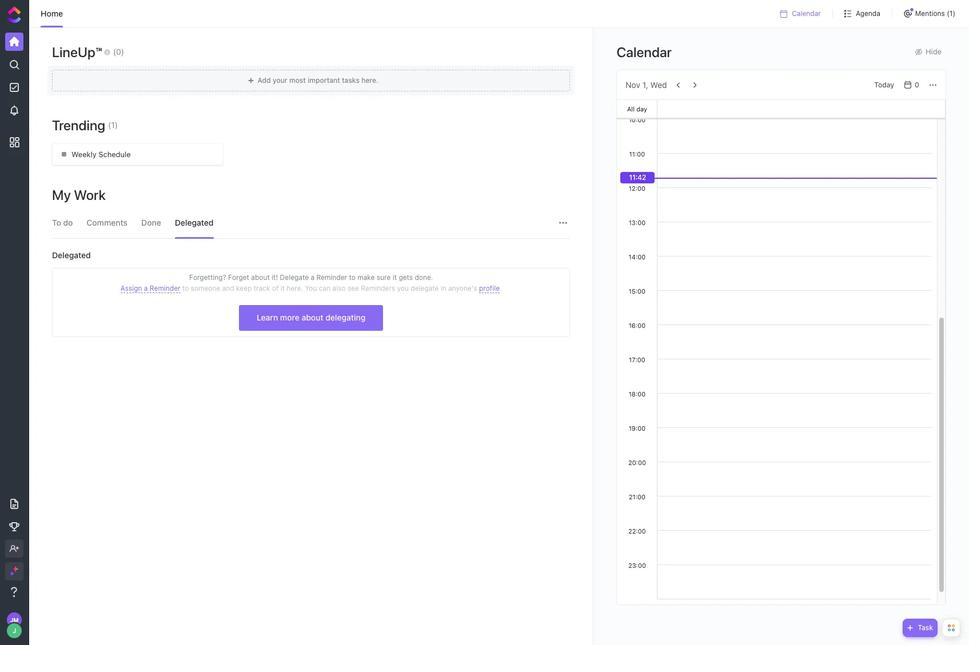 Task type: locate. For each thing, give the bounding box(es) containing it.
1 horizontal spatial to
[[349, 273, 356, 282]]

and
[[222, 284, 234, 293]]

to
[[349, 273, 356, 282], [182, 284, 189, 293]]

more
[[280, 313, 299, 323]]

keep
[[236, 284, 252, 293]]

here.
[[361, 76, 378, 85], [287, 284, 303, 293]]

(1) up schedule
[[108, 120, 118, 130]]

0 vertical spatial a
[[311, 273, 315, 282]]

profile
[[479, 284, 500, 293]]

add your most important tasks here. button
[[47, 66, 575, 95]]

reminder up can
[[316, 273, 347, 282]]

delegated
[[175, 218, 214, 228], [52, 250, 91, 260]]

10:00
[[629, 116, 646, 124]]

here. right tasks
[[361, 76, 378, 85]]

1 horizontal spatial here.
[[361, 76, 378, 85]]

my work
[[52, 187, 106, 203]]

nov 1, wed button
[[626, 80, 667, 89]]

1 horizontal spatial (1)
[[947, 9, 955, 18]]

(1) right mentions
[[947, 9, 955, 18]]

0 vertical spatial to
[[349, 273, 356, 282]]

work
[[74, 187, 106, 203]]

trending
[[52, 117, 105, 133]]

21:00
[[629, 493, 646, 501]]

see
[[348, 284, 359, 293]]

a right assign
[[144, 284, 148, 293]]

also
[[332, 284, 346, 293]]

about inside forgetting? forget about it! delegate a reminder to make sure it gets done. assign a reminder to someone and keep track of it here. you can also see reminders you delegate in anyone's profile .
[[251, 273, 270, 282]]

sparkle svg 1 image
[[13, 567, 18, 572]]

to left 'someone'
[[182, 284, 189, 293]]

weekly schedule
[[71, 150, 131, 159]]

to
[[52, 218, 61, 228]]

1 horizontal spatial it
[[393, 273, 397, 282]]

calendar
[[792, 9, 821, 18], [617, 44, 672, 60]]

23:00
[[628, 562, 646, 569]]

jm
[[10, 617, 18, 624]]

0 horizontal spatial reminder
[[150, 284, 180, 293]]

0 horizontal spatial delegated
[[52, 250, 91, 260]]

wed
[[650, 80, 667, 89]]

1 horizontal spatial a
[[311, 273, 315, 282]]

0 vertical spatial calendar
[[792, 9, 821, 18]]

1 vertical spatial to
[[182, 284, 189, 293]]

1 vertical spatial it
[[281, 284, 285, 293]]

my
[[52, 187, 71, 203]]

1 vertical spatial calendar
[[617, 44, 672, 60]]

gets
[[399, 273, 413, 282]]

done.
[[415, 273, 433, 282]]

1 horizontal spatial about
[[302, 313, 323, 323]]

22:00
[[628, 528, 646, 535]]

(1) inside trending (1)
[[108, 120, 118, 130]]

to up 'see'
[[349, 273, 356, 282]]

reminder
[[316, 273, 347, 282], [150, 284, 180, 293]]

done
[[141, 218, 161, 228]]

of
[[272, 284, 279, 293]]

0 horizontal spatial about
[[251, 273, 270, 282]]

1 vertical spatial (1)
[[108, 120, 118, 130]]

you
[[397, 284, 409, 293]]

someone
[[191, 284, 220, 293]]

delegated right the done
[[175, 218, 214, 228]]

home
[[41, 9, 63, 18]]

0 horizontal spatial here.
[[287, 284, 303, 293]]

16:00
[[629, 322, 646, 329]]

delegated down do
[[52, 250, 91, 260]]

(1) for trending
[[108, 120, 118, 130]]

here. down delegate
[[287, 284, 303, 293]]

done button
[[141, 208, 161, 238]]

to do
[[52, 218, 73, 228]]

delegated inside my work tab list
[[175, 218, 214, 228]]

about for delegating
[[302, 313, 323, 323]]

here. inside dropdown button
[[361, 76, 378, 85]]

about for it!
[[251, 273, 270, 282]]

0 horizontal spatial (1)
[[108, 120, 118, 130]]

(0)
[[113, 47, 124, 56]]

it right sure
[[393, 273, 397, 282]]

1 horizontal spatial delegated
[[175, 218, 214, 228]]

here. inside forgetting? forget about it! delegate a reminder to make sure it gets done. assign a reminder to someone and keep track of it here. you can also see reminders you delegate in anyone's profile .
[[287, 284, 303, 293]]

0 vertical spatial (1)
[[947, 9, 955, 18]]

0 vertical spatial about
[[251, 273, 270, 282]]

11:00
[[629, 150, 645, 158]]

0 horizontal spatial a
[[144, 284, 148, 293]]

about right 'more' at the top
[[302, 313, 323, 323]]

your
[[273, 76, 287, 85]]

a
[[311, 273, 315, 282], [144, 284, 148, 293]]

a up you
[[311, 273, 315, 282]]

sure
[[377, 273, 391, 282]]

assign a reminder link
[[121, 284, 180, 293]]

delegate
[[280, 273, 309, 282]]

it right of
[[281, 284, 285, 293]]

track
[[254, 284, 270, 293]]

17:00
[[629, 356, 645, 364]]

1 horizontal spatial reminder
[[316, 273, 347, 282]]

.
[[500, 284, 502, 293]]

18:00
[[629, 391, 646, 398]]

0 horizontal spatial calendar
[[617, 44, 672, 60]]

jm j
[[10, 617, 18, 635]]

19:00
[[629, 425, 646, 432]]

1 vertical spatial about
[[302, 313, 323, 323]]

about up track
[[251, 273, 270, 282]]

j
[[13, 627, 16, 635]]

add your most important tasks here.
[[258, 76, 378, 85]]

it
[[393, 273, 397, 282], [281, 284, 285, 293]]

0 vertical spatial delegated
[[175, 218, 214, 228]]

0 vertical spatial here.
[[361, 76, 378, 85]]

11:42
[[629, 173, 646, 182]]

(1)
[[947, 9, 955, 18], [108, 120, 118, 130]]

1 vertical spatial here.
[[287, 284, 303, 293]]

weekly schedule link
[[52, 144, 223, 165]]

today button
[[870, 78, 899, 92]]

reminder right assign
[[150, 284, 180, 293]]

weekly
[[71, 150, 96, 159]]

in
[[441, 284, 446, 293]]



Task type: describe. For each thing, give the bounding box(es) containing it.
all
[[627, 105, 635, 112]]

13:00
[[629, 219, 646, 226]]

forgetting? forget about it! delegate a reminder to make sure it gets done. assign a reminder to someone and keep track of it here. you can also see reminders you delegate in anyone's profile .
[[121, 273, 502, 293]]

learn more about delegating
[[257, 313, 366, 323]]

(1) for mentions
[[947, 9, 955, 18]]

1 horizontal spatial calendar
[[792, 9, 821, 18]]

you
[[305, 284, 317, 293]]

task
[[918, 624, 933, 632]]

mentions (1)
[[915, 9, 955, 18]]

learn more about delegating link
[[239, 305, 383, 331]]

anyone's
[[448, 284, 477, 293]]

1 vertical spatial a
[[144, 284, 148, 293]]

comments button
[[87, 208, 128, 238]]

mentions
[[915, 9, 945, 18]]

delegated button
[[175, 208, 214, 238]]

do
[[63, 218, 73, 228]]

learn
[[257, 313, 278, 323]]

0 horizontal spatial it
[[281, 284, 285, 293]]

1 vertical spatial delegated
[[52, 250, 91, 260]]

day
[[636, 105, 647, 112]]

add
[[258, 76, 271, 85]]

trending (1)
[[52, 117, 118, 133]]

my work tab list
[[46, 208, 576, 238]]

hide
[[926, 47, 942, 56]]

1 vertical spatial reminder
[[150, 284, 180, 293]]

most
[[289, 76, 306, 85]]

agenda
[[856, 9, 880, 18]]

delegate
[[411, 284, 439, 293]]

1,
[[643, 80, 648, 89]]

today
[[874, 80, 894, 89]]

0 vertical spatial it
[[393, 273, 397, 282]]

20:00
[[628, 459, 646, 467]]

0 button
[[901, 78, 924, 92]]

14:00
[[629, 253, 646, 261]]

reminders
[[361, 284, 395, 293]]

schedule
[[99, 150, 131, 159]]

can
[[319, 284, 331, 293]]

0 vertical spatial reminder
[[316, 273, 347, 282]]

0 horizontal spatial to
[[182, 284, 189, 293]]

nov
[[626, 80, 640, 89]]

15:00
[[629, 288, 646, 295]]

tasks
[[342, 76, 360, 85]]

forgetting?
[[189, 273, 226, 282]]

to do button
[[52, 208, 73, 238]]

delegating
[[325, 313, 366, 323]]

profile link
[[479, 284, 500, 293]]

comments
[[87, 218, 128, 228]]

lineup
[[52, 44, 95, 60]]

sparkle svg 2 image
[[9, 572, 13, 576]]

nov 1, wed
[[626, 80, 667, 89]]

make
[[358, 273, 375, 282]]

important
[[308, 76, 340, 85]]

12:00
[[629, 185, 646, 192]]

all day
[[627, 105, 647, 112]]

assign
[[121, 284, 142, 293]]

0
[[915, 80, 919, 89]]

it!
[[272, 273, 278, 282]]

forget
[[228, 273, 249, 282]]



Task type: vqa. For each thing, say whether or not it's contained in the screenshot.
2nd FROM from the top
no



